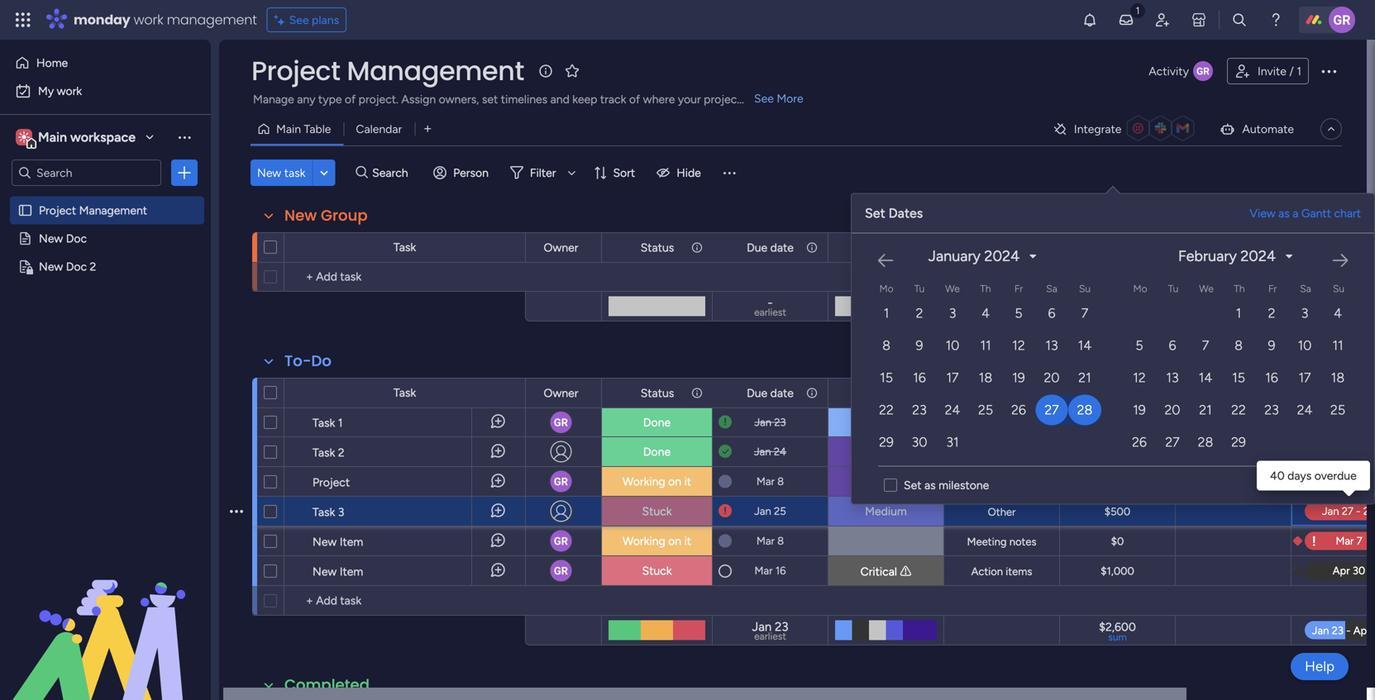 Task type: describe. For each thing, give the bounding box(es) containing it.
1 item from the top
[[340, 535, 363, 549]]

new inside button
[[257, 166, 281, 180]]

set for set dates
[[865, 205, 885, 221]]

1 9 button from the left
[[904, 330, 935, 361]]

priority
[[867, 241, 904, 255]]

owner for 1st owner field from the bottom
[[544, 386, 578, 400]]

my work
[[38, 84, 82, 98]]

new doc 2
[[39, 260, 96, 274]]

2 of from the left
[[629, 92, 640, 106]]

1 vertical spatial mar
[[756, 535, 775, 548]]

40 days overdue
[[1270, 469, 1357, 483]]

main for main workspace
[[38, 129, 67, 145]]

1 vertical spatial 5
[[1136, 338, 1143, 353]]

0 horizontal spatial 5
[[1015, 306, 1022, 321]]

0 horizontal spatial 27 button
[[1036, 395, 1068, 425]]

set as milestone
[[904, 478, 989, 492]]

0 horizontal spatial 21
[[1078, 370, 1091, 386]]

timelines
[[501, 92, 548, 106]]

help button
[[1291, 653, 1349, 680]]

track
[[600, 92, 626, 106]]

1 up task 2
[[338, 416, 343, 430]]

2 new item from the top
[[313, 565, 363, 579]]

3 for january 2024
[[949, 306, 956, 321]]

4 for january 2024
[[982, 306, 990, 321]]

v2 overdue deadline image
[[719, 415, 732, 430]]

collapse board header image
[[1325, 122, 1338, 136]]

2 su from the left
[[1333, 283, 1344, 295]]

30
[[912, 435, 927, 450]]

0 vertical spatial project
[[251, 53, 340, 89]]

home option
[[10, 50, 201, 76]]

earliest inside jan 23 earliest
[[754, 630, 786, 642]]

files
[[1222, 241, 1245, 255]]

calendar
[[356, 122, 402, 136]]

calendar button
[[343, 116, 414, 142]]

0 horizontal spatial management
[[79, 203, 147, 217]]

sum
[[1108, 631, 1127, 643]]

new task button
[[251, 160, 312, 186]]

timeline
[[1327, 241, 1371, 255]]

1 16 button from the left
[[904, 363, 935, 393]]

see plans button
[[267, 7, 347, 32]]

v2 done deadline image
[[719, 444, 732, 460]]

+ Add task text field
[[293, 267, 518, 287]]

2 tu from the left
[[1168, 283, 1178, 295]]

1 24 button from the left
[[937, 395, 968, 425]]

critical
[[860, 565, 897, 579]]

medium
[[865, 504, 907, 518]]

2 mar 8 from the top
[[756, 535, 784, 548]]

any
[[297, 92, 315, 106]]

help
[[1305, 658, 1335, 675]]

1 22 button from the left
[[871, 395, 902, 425]]

2 9 button from the left
[[1256, 330, 1287, 361]]

task for task 1
[[313, 416, 335, 430]]

40
[[1270, 469, 1285, 483]]

integrate
[[1074, 122, 1122, 136]]

1 su from the left
[[1079, 283, 1091, 295]]

0 horizontal spatial 24
[[774, 445, 786, 458]]

jan for jan 24
[[754, 445, 771, 458]]

plans
[[312, 13, 339, 27]]

to-do
[[284, 351, 331, 372]]

person button
[[427, 160, 499, 186]]

Search field
[[368, 161, 418, 184]]

15 for 1st 15 'button' from the right
[[1232, 370, 1245, 386]]

1 th from the left
[[980, 283, 991, 295]]

1 22 from the left
[[879, 402, 894, 418]]

16 for second 16 button from right
[[913, 370, 926, 386]]

2 done from the top
[[643, 445, 671, 459]]

jan 25
[[754, 505, 786, 518]]

arrow down image
[[562, 163, 582, 183]]

workspace
[[70, 129, 136, 145]]

view as a gantt chart
[[1250, 206, 1361, 220]]

$0
[[1111, 535, 1124, 548]]

1 29 button from the left
[[871, 427, 902, 458]]

see plans
[[289, 13, 339, 27]]

filter
[[530, 166, 556, 180]]

0 vertical spatial 7 button
[[1069, 298, 1101, 329]]

1 tu from the left
[[914, 283, 925, 295]]

-
[[768, 295, 773, 310]]

new group
[[284, 205, 368, 226]]

15 for second 15 'button' from right
[[880, 370, 893, 386]]

main workspace
[[38, 129, 136, 145]]

11 for second 11 button
[[1332, 338, 1343, 353]]

column information image for due date
[[805, 387, 819, 400]]

jan 23
[[754, 416, 786, 429]]

2 15 button from the left
[[1223, 363, 1254, 393]]

other
[[988, 506, 1016, 519]]

1 vertical spatial 7 button
[[1190, 330, 1221, 361]]

13 for the topmost 13 button
[[1045, 338, 1058, 353]]

1 image
[[1130, 1, 1145, 19]]

status for status field associated with status's column information image
[[641, 241, 674, 255]]

7 for top 7 button
[[1081, 306, 1088, 321]]

2 10 button from the left
[[1289, 330, 1320, 361]]

activity
[[1149, 64, 1189, 78]]

2 item from the top
[[340, 565, 363, 579]]

new task
[[257, 166, 305, 180]]

0 vertical spatial 13 button
[[1036, 330, 1067, 361]]

$2,600 sum
[[1099, 620, 1136, 643]]

add view image
[[424, 123, 431, 135]]

person
[[453, 166, 489, 180]]

help image
[[1268, 12, 1284, 28]]

19 for the rightmost 19 button
[[1133, 402, 1146, 418]]

jan for jan 25
[[754, 505, 771, 518]]

25 for 2nd 25 button from right
[[978, 402, 993, 418]]

0 vertical spatial 12
[[1012, 338, 1025, 353]]

your
[[678, 92, 701, 106]]

2 vertical spatial mar
[[755, 564, 773, 578]]

column information image for status
[[690, 387, 704, 400]]

1 18 button from the left
[[970, 363, 1001, 393]]

stands.
[[744, 92, 781, 106]]

6 for 6 button to the top
[[1048, 306, 1055, 321]]

2 vertical spatial options image
[[230, 491, 243, 532]]

date for first "due date" field from the bottom of the page
[[770, 386, 794, 400]]

february
[[1178, 247, 1237, 265]]

0 vertical spatial options image
[[1319, 61, 1339, 81]]

public board image for project management
[[17, 203, 33, 218]]

2 23 button from the left
[[1256, 395, 1287, 425]]

0 vertical spatial 27
[[1045, 402, 1059, 418]]

main workspace button
[[12, 123, 161, 151]]

0 vertical spatial 12 button
[[1003, 330, 1034, 361]]

automate
[[1242, 122, 1294, 136]]

workspace options image
[[176, 129, 193, 145]]

1 stuck from the top
[[642, 504, 672, 518]]

1 vertical spatial 12
[[1133, 370, 1146, 386]]

1 horizontal spatial 20 button
[[1157, 395, 1188, 425]]

0 horizontal spatial 3
[[338, 505, 344, 519]]

0 horizontal spatial 26
[[1011, 402, 1026, 418]]

1 15 button from the left
[[871, 363, 902, 393]]

1 working on it from the top
[[623, 475, 691, 489]]

1 horizontal spatial 28 button
[[1190, 427, 1221, 458]]

2 horizontal spatial 24
[[1297, 402, 1312, 418]]

critical ⚠️️
[[860, 565, 912, 579]]

1 owner field from the top
[[540, 239, 583, 257]]

new inside field
[[284, 205, 317, 226]]

new doc
[[39, 232, 87, 246]]

1 vertical spatial 14
[[1199, 370, 1212, 386]]

column information image for due date
[[805, 241, 819, 254]]

manage
[[253, 92, 294, 106]]

2 29 button from the left
[[1223, 427, 1254, 458]]

main table
[[276, 122, 331, 136]]

list box containing project management
[[0, 193, 211, 504]]

0 vertical spatial project management
[[251, 53, 524, 89]]

1 11 button from the left
[[970, 330, 1001, 361]]

1 on from the top
[[668, 475, 681, 489]]

doc for new doc 2
[[66, 260, 87, 274]]

hide button
[[650, 160, 711, 186]]

see more
[[754, 91, 803, 105]]

2 vertical spatial project
[[313, 475, 350, 489]]

1 9 from the left
[[916, 338, 923, 353]]

task for task 2
[[313, 446, 335, 460]]

0 vertical spatial 14
[[1078, 338, 1092, 353]]

task
[[284, 166, 305, 180]]

1 of from the left
[[345, 92, 356, 106]]

keep
[[572, 92, 597, 106]]

$500
[[1104, 505, 1130, 518]]

angle down image
[[320, 167, 328, 179]]

doc for new doc
[[66, 232, 87, 246]]

completed
[[284, 675, 370, 696]]

1 horizontal spatial 13 button
[[1157, 363, 1188, 393]]

task 3
[[313, 505, 344, 519]]

1 17 button from the left
[[937, 363, 968, 393]]

1 down february 2024 at right top
[[1236, 306, 1241, 321]]

chart
[[1334, 206, 1361, 220]]

25 for first 25 button from the right
[[1330, 402, 1345, 418]]

v2 overdue deadline image
[[719, 504, 732, 519]]

1 vertical spatial 26
[[1132, 435, 1147, 450]]

project.
[[359, 92, 399, 106]]

manage any type of project. assign owners, set timelines and keep track of where your project stands.
[[253, 92, 781, 106]]

meeting
[[967, 535, 1007, 549]]

1 vertical spatial project management
[[39, 203, 147, 217]]

10 for 1st "10" button from the right
[[1298, 338, 1312, 353]]

days
[[1287, 469, 1312, 483]]

31 button
[[937, 427, 968, 458]]

2 29 from the left
[[1231, 435, 1246, 450]]

2 action items from the top
[[971, 565, 1032, 578]]

0 horizontal spatial 28
[[1077, 402, 1093, 418]]

2 22 button from the left
[[1223, 395, 1254, 425]]

4 button for january 2024
[[970, 298, 1001, 329]]

0 horizontal spatial 20 button
[[1036, 363, 1067, 393]]

3 button for february 2024
[[1289, 298, 1320, 329]]

column information image for status
[[690, 241, 704, 254]]

- earliest
[[754, 295, 786, 318]]

23 inside jan 23 earliest
[[775, 620, 788, 634]]

2 working on it from the top
[[623, 534, 691, 548]]

2 8 button from the left
[[1223, 330, 1254, 361]]

select product image
[[15, 12, 31, 28]]

to-
[[284, 351, 311, 372]]

18 for 2nd 18 button
[[1331, 370, 1345, 386]]

1 horizontal spatial management
[[347, 53, 524, 89]]

notes
[[1009, 535, 1036, 549]]

set dates
[[865, 205, 923, 221]]

2024 for february 2024
[[1240, 247, 1276, 265]]

0 vertical spatial mar
[[756, 475, 775, 488]]

1 23 button from the left
[[904, 395, 935, 425]]

overdue
[[1314, 469, 1357, 483]]

2 11 button from the left
[[1322, 330, 1354, 361]]

assign
[[401, 92, 436, 106]]

group
[[321, 205, 368, 226]]

date for 2nd "due date" field from the bottom
[[770, 241, 794, 255]]

2 we from the left
[[1199, 283, 1214, 295]]

dapulse checkmark sign image
[[1310, 443, 1319, 463]]

2 24 button from the left
[[1289, 395, 1320, 425]]

1 8 button from the left
[[871, 330, 902, 361]]

add to favorites image
[[564, 62, 580, 79]]

2 17 from the left
[[1299, 370, 1311, 386]]

due date for first "due date" field from the bottom of the page
[[747, 386, 794, 400]]

main table button
[[251, 116, 343, 142]]

as for set
[[924, 478, 936, 492]]

1 vertical spatial 27 button
[[1157, 427, 1188, 458]]

table
[[304, 122, 331, 136]]

1 25 button from the left
[[970, 395, 1001, 425]]

1 sa from the left
[[1046, 283, 1057, 295]]

home
[[36, 56, 68, 70]]

1 horizontal spatial 24
[[945, 402, 960, 418]]

3 action from the top
[[971, 565, 1003, 578]]

jan 23 earliest
[[752, 620, 788, 642]]

1 action from the top
[[971, 417, 1003, 430]]

30 button
[[904, 427, 935, 458]]

2 18 button from the left
[[1322, 363, 1354, 393]]

1 horizontal spatial 26 button
[[1124, 427, 1155, 458]]

as for view
[[1278, 206, 1290, 220]]

Budget field
[[1094, 384, 1141, 402]]

2 owner field from the top
[[540, 384, 583, 402]]

0 horizontal spatial 19 button
[[1003, 363, 1034, 393]]

23 up jan 24
[[774, 416, 786, 429]]

0 horizontal spatial 25
[[774, 505, 786, 518]]

gantt
[[1301, 206, 1331, 220]]

0 horizontal spatial options image
[[176, 165, 193, 181]]

+ Add task text field
[[293, 591, 518, 611]]

1 action items from the top
[[971, 417, 1032, 430]]

1 29 from the left
[[879, 435, 894, 450]]

filter button
[[503, 160, 582, 186]]

lottie animation element
[[0, 533, 211, 700]]

2 16 button from the left
[[1256, 363, 1287, 393]]

2 9 from the left
[[1268, 338, 1275, 353]]

0 vertical spatial 14 button
[[1069, 330, 1101, 361]]

1 horizontal spatial 19 button
[[1124, 395, 1155, 425]]

2 button for january 2024
[[904, 298, 935, 329]]

workspace selection element
[[16, 127, 138, 149]]



Task type: locate. For each thing, give the bounding box(es) containing it.
1 vertical spatial set
[[904, 478, 922, 492]]

1 horizontal spatial 14 button
[[1190, 363, 1221, 393]]

2 2 button from the left
[[1256, 298, 1287, 329]]

th down february 2024 at right top
[[1234, 283, 1245, 295]]

2 18 from the left
[[1331, 370, 1345, 386]]

due for first "due date" field from the bottom of the page
[[747, 386, 767, 400]]

17 button up '31' button
[[937, 363, 968, 393]]

2 column information image from the left
[[805, 387, 819, 400]]

mo
[[879, 283, 893, 295], [1133, 283, 1147, 295]]

1 date from the top
[[770, 241, 794, 255]]

1 2 button from the left
[[904, 298, 935, 329]]

sort button
[[587, 160, 645, 186]]

1 vertical spatial 28
[[1198, 435, 1213, 450]]

1 vertical spatial working on it
[[623, 534, 691, 548]]

2 due date field from the top
[[743, 384, 798, 402]]

see more link
[[752, 90, 805, 107]]

1 horizontal spatial 18 button
[[1322, 363, 1354, 393]]

23 button
[[904, 395, 935, 425], [1256, 395, 1287, 425]]

done left v2 overdue deadline icon
[[643, 415, 671, 430]]

0 horizontal spatial 2024
[[984, 247, 1020, 265]]

status for column information icon associated with status's status field
[[641, 386, 674, 400]]

1 due from the top
[[747, 241, 767, 255]]

23
[[912, 402, 927, 418], [1264, 402, 1279, 418], [774, 416, 786, 429], [775, 620, 788, 634]]

work inside option
[[57, 84, 82, 98]]

invite
[[1258, 64, 1286, 78]]

low
[[875, 415, 897, 430]]

1 vertical spatial 12 button
[[1124, 363, 1155, 393]]

25 right v2 overdue deadline image
[[774, 505, 786, 518]]

hide
[[677, 166, 701, 180]]

1 mo from the left
[[879, 283, 893, 295]]

2 doc from the top
[[66, 260, 87, 274]]

jan 24
[[754, 445, 786, 458]]

22 button
[[871, 395, 902, 425], [1223, 395, 1254, 425]]

jan down mar 16
[[752, 620, 772, 634]]

menu image
[[721, 165, 737, 181]]

0 vertical spatial 6 button
[[1036, 298, 1067, 329]]

sa
[[1046, 283, 1057, 295], [1300, 283, 1311, 295]]

0 horizontal spatial column information image
[[690, 387, 704, 400]]

2 action from the top
[[971, 476, 1006, 489]]

8
[[882, 338, 890, 353], [1235, 338, 1243, 353], [777, 475, 784, 488], [777, 535, 784, 548]]

1 column information image from the left
[[690, 387, 704, 400]]

1 horizontal spatial 19
[[1133, 402, 1146, 418]]

management
[[167, 10, 257, 29]]

column information image down hide
[[690, 241, 704, 254]]

Files field
[[1217, 239, 1249, 257]]

1 button for january
[[871, 298, 902, 329]]

1 horizontal spatial project management
[[251, 53, 524, 89]]

high down low
[[874, 445, 898, 459]]

0 horizontal spatial main
[[38, 129, 67, 145]]

mar down jan 25 at the right bottom of page
[[755, 564, 773, 578]]

1 10 button from the left
[[937, 330, 968, 361]]

22
[[879, 402, 894, 418], [1231, 402, 1246, 418]]

public board image
[[17, 203, 33, 218], [17, 231, 33, 246]]

0 horizontal spatial 20
[[1044, 370, 1060, 386]]

item down task 3
[[340, 535, 363, 549]]

0 vertical spatial working on it
[[623, 475, 691, 489]]

we down february
[[1199, 283, 1214, 295]]

set up medium
[[904, 478, 922, 492]]

th down january 2024
[[980, 283, 991, 295]]

activity button
[[1142, 58, 1220, 84]]

workspace image
[[16, 128, 32, 146]]

1 vertical spatial items
[[1006, 565, 1032, 578]]

main for main table
[[276, 122, 301, 136]]

project down task 2
[[313, 475, 350, 489]]

0 horizontal spatial 4 button
[[970, 298, 1001, 329]]

action up other
[[971, 476, 1006, 489]]

0 horizontal spatial 7
[[1081, 306, 1088, 321]]

set
[[482, 92, 498, 106]]

3 button down caret down icon
[[1289, 298, 1320, 329]]

see left more on the right top of the page
[[754, 91, 774, 105]]

New Group field
[[280, 205, 372, 227]]

29 button up dapulse addbtn icon
[[1223, 427, 1254, 458]]

1 vertical spatial 13 button
[[1157, 363, 1188, 393]]

action items down 'meeting notes'
[[971, 565, 1032, 578]]

11
[[980, 338, 991, 353], [1332, 338, 1343, 353]]

24 button up dapulse checkmark sign image
[[1289, 395, 1320, 425]]

2 fr from the left
[[1268, 283, 1277, 295]]

12
[[1012, 338, 1025, 353], [1133, 370, 1146, 386]]

task 1
[[313, 416, 343, 430]]

1 15 from the left
[[880, 370, 893, 386]]

$1,000 down $100
[[1101, 446, 1134, 459]]

24 up '31' button
[[945, 402, 960, 418]]

action down meeting
[[971, 565, 1003, 578]]

0 vertical spatial doc
[[66, 232, 87, 246]]

due up - earliest
[[747, 241, 767, 255]]

see left the plans
[[289, 13, 309, 27]]

0 vertical spatial 21 button
[[1069, 363, 1101, 393]]

25 up milestone
[[978, 402, 993, 418]]

1 earliest from the top
[[754, 306, 786, 318]]

2 owner from the top
[[544, 386, 578, 400]]

3 for february 2024
[[1301, 306, 1308, 321]]

1 horizontal spatial su
[[1333, 283, 1344, 295]]

2 on from the top
[[668, 534, 681, 548]]

1 vertical spatial action items
[[971, 565, 1032, 578]]

20 button left budget field
[[1036, 363, 1067, 393]]

search everything image
[[1231, 12, 1248, 28]]

2 $1,000 from the top
[[1101, 565, 1134, 578]]

public board image for new doc
[[17, 231, 33, 246]]

mar down jan 24
[[756, 475, 775, 488]]

1 we from the left
[[945, 283, 960, 295]]

main right workspace icon
[[38, 129, 67, 145]]

20 left budget field
[[1044, 370, 1060, 386]]

1 4 button from the left
[[970, 298, 1001, 329]]

1 public board image from the top
[[17, 203, 33, 218]]

20 button right $100
[[1157, 395, 1188, 425]]

21 button
[[1069, 363, 1101, 393], [1190, 395, 1221, 425]]

2 no file image from the top
[[1225, 531, 1240, 551]]

4 for february 2024
[[1334, 306, 1342, 321]]

Owner field
[[540, 239, 583, 257], [540, 384, 583, 402]]

2 it from the top
[[684, 534, 691, 548]]

1 down priority on the right top of page
[[884, 306, 889, 321]]

1 done from the top
[[643, 415, 671, 430]]

1 due date from the top
[[747, 241, 794, 255]]

1 2024 from the left
[[984, 247, 1020, 265]]

management up assign
[[347, 53, 524, 89]]

done left v2 done deadline icon
[[643, 445, 671, 459]]

1 fr from the left
[[1014, 283, 1023, 295]]

1 3 button from the left
[[937, 298, 968, 329]]

1 it from the top
[[684, 475, 691, 489]]

sort
[[613, 166, 635, 180]]

1 horizontal spatial 10
[[1298, 338, 1312, 353]]

1 button down priority on the right top of page
[[871, 298, 902, 329]]

19 for the leftmost 19 button
[[1012, 370, 1025, 386]]

done
[[643, 415, 671, 430], [643, 445, 671, 459]]

15
[[880, 370, 893, 386], [1232, 370, 1245, 386]]

1 horizontal spatial mo
[[1133, 283, 1147, 295]]

2 button for february 2024
[[1256, 298, 1287, 329]]

1 due date field from the top
[[743, 239, 798, 257]]

1 horizontal spatial 5 button
[[1124, 330, 1155, 361]]

17 button
[[937, 363, 968, 393], [1289, 363, 1320, 393]]

february 2024
[[1178, 247, 1276, 265]]

jan up jan 24
[[754, 416, 771, 429]]

/
[[1289, 64, 1294, 78]]

where
[[643, 92, 675, 106]]

4 button down january 2024
[[970, 298, 1001, 329]]

items down notes
[[1006, 565, 1032, 578]]

4 button for february 2024
[[1322, 298, 1354, 329]]

project management down search in workspace field
[[39, 203, 147, 217]]

2 button down january
[[904, 298, 935, 329]]

2 earliest from the top
[[754, 630, 786, 642]]

0 horizontal spatial mo
[[879, 283, 893, 295]]

20 button
[[1036, 363, 1067, 393], [1157, 395, 1188, 425]]

7 for 7 button to the bottom
[[1202, 338, 1209, 353]]

6 for 6 button to the bottom
[[1169, 338, 1176, 353]]

2 due from the top
[[747, 386, 767, 400]]

option
[[0, 196, 211, 199]]

23 up 40
[[1264, 402, 1279, 418]]

jan inside jan 23 earliest
[[752, 620, 772, 634]]

14
[[1078, 338, 1092, 353], [1199, 370, 1212, 386]]

1 right /
[[1297, 64, 1301, 78]]

see inside "button"
[[289, 13, 309, 27]]

1 horizontal spatial 17 button
[[1289, 363, 1320, 393]]

management down search in workspace field
[[79, 203, 147, 217]]

dapulse addbtn image
[[1224, 510, 1227, 516]]

1 vertical spatial due date
[[747, 386, 794, 400]]

2 button down caret down icon
[[1256, 298, 1287, 329]]

1 11 from the left
[[980, 338, 991, 353]]

0 vertical spatial due
[[747, 241, 767, 255]]

1 vertical spatial 13
[[1166, 370, 1179, 386]]

main inside workspace selection element
[[38, 129, 67, 145]]

show board description image
[[536, 63, 556, 79]]

1 mar 8 from the top
[[756, 475, 784, 488]]

action right '31' button
[[971, 417, 1003, 430]]

lottie animation image
[[0, 533, 211, 700]]

monday
[[74, 10, 130, 29]]

27 button right $100
[[1157, 427, 1188, 458]]

⚠️️
[[900, 565, 912, 579]]

high up medium
[[874, 475, 898, 489]]

Search in workspace field
[[35, 163, 138, 182]]

status field for status's column information image
[[636, 239, 678, 257]]

25 button up milestone
[[970, 395, 1001, 425]]

0 vertical spatial see
[[289, 13, 309, 27]]

0 vertical spatial 19 button
[[1003, 363, 1034, 393]]

1 horizontal spatial 27
[[1165, 435, 1180, 450]]

1 new item from the top
[[313, 535, 363, 549]]

column information image left priority on the right top of page
[[805, 241, 819, 254]]

project
[[251, 53, 340, 89], [39, 203, 76, 217], [313, 475, 350, 489]]

1 vertical spatial options image
[[176, 165, 193, 181]]

2024 for january 2024
[[984, 247, 1020, 265]]

doc up new doc 2
[[66, 232, 87, 246]]

10 button
[[937, 330, 968, 361], [1289, 330, 1320, 361]]

17 up '31' button
[[946, 370, 959, 386]]

1 doc from the top
[[66, 232, 87, 246]]

Due date field
[[743, 239, 798, 257], [743, 384, 798, 402]]

19
[[1012, 370, 1025, 386], [1133, 402, 1146, 418]]

and
[[550, 92, 570, 106]]

1 no file image from the top
[[1225, 501, 1240, 521]]

2 th from the left
[[1234, 283, 1245, 295]]

due date field up the -
[[743, 239, 798, 257]]

1 vertical spatial 6 button
[[1157, 330, 1188, 361]]

due date for 2nd "due date" field from the bottom
[[747, 241, 794, 255]]

2024 left caret down image
[[984, 247, 1020, 265]]

invite members image
[[1154, 12, 1171, 28]]

my work option
[[10, 78, 201, 104]]

tu down february
[[1168, 283, 1178, 295]]

th
[[980, 283, 991, 295], [1234, 283, 1245, 295]]

task for task 3
[[313, 505, 335, 519]]

mar 16
[[755, 564, 786, 578]]

column information image
[[690, 241, 704, 254], [805, 241, 819, 254]]

2 horizontal spatial 16
[[1265, 370, 1278, 386]]

1 horizontal spatial sa
[[1300, 283, 1311, 295]]

2 17 button from the left
[[1289, 363, 1320, 393]]

1 horizontal spatial 16 button
[[1256, 363, 1287, 393]]

status
[[641, 241, 674, 255], [641, 386, 674, 400]]

due date field up jan 23
[[743, 384, 798, 402]]

25 button up overdue
[[1322, 395, 1354, 425]]

0 vertical spatial 28 button
[[1068, 395, 1101, 425]]

project inside list box
[[39, 203, 76, 217]]

3 button
[[937, 298, 968, 329], [1289, 298, 1320, 329]]

mar 8 down jan 25 at the right bottom of page
[[756, 535, 784, 548]]

13 for the right 13 button
[[1166, 370, 1179, 386]]

a
[[1293, 206, 1298, 220]]

1 high from the top
[[874, 445, 898, 459]]

0 horizontal spatial 15
[[880, 370, 893, 386]]

fr down notes
[[1014, 283, 1023, 295]]

v2 search image
[[356, 164, 368, 182]]

Project Management field
[[247, 53, 528, 89]]

To-Do field
[[280, 351, 336, 372]]

1 vertical spatial 5 button
[[1124, 330, 1155, 361]]

1 vertical spatial mar 8
[[756, 535, 784, 548]]

as left milestone
[[924, 478, 936, 492]]

1 horizontal spatial 15
[[1232, 370, 1245, 386]]

workspace image
[[18, 128, 30, 146]]

list box
[[0, 193, 211, 504]]

2 items from the top
[[1006, 565, 1032, 578]]

Completed field
[[280, 675, 374, 696]]

main inside main table button
[[276, 122, 301, 136]]

1 vertical spatial work
[[57, 84, 82, 98]]

private board image
[[17, 259, 33, 275]]

work right monday at the top left of page
[[134, 10, 163, 29]]

10 for first "10" button from the left
[[946, 338, 959, 353]]

january 2024
[[928, 247, 1020, 265]]

see for see plans
[[289, 13, 309, 27]]

earliest
[[754, 306, 786, 318], [754, 630, 786, 642]]

2 due date from the top
[[747, 386, 794, 400]]

1 horizontal spatial 7
[[1202, 338, 1209, 353]]

monday work management
[[74, 10, 257, 29]]

24 button up '31' button
[[937, 395, 968, 425]]

1 vertical spatial 21
[[1199, 402, 1212, 418]]

1 vertical spatial due
[[747, 386, 767, 400]]

column information image
[[690, 387, 704, 400], [805, 387, 819, 400]]

1 vertical spatial 21 button
[[1190, 395, 1221, 425]]

high
[[874, 445, 898, 459], [874, 475, 898, 489]]

26
[[1011, 402, 1026, 418], [1132, 435, 1147, 450]]

date up the -
[[770, 241, 794, 255]]

main left table
[[276, 122, 301, 136]]

caret down image
[[1286, 251, 1292, 262]]

0 horizontal spatial 4
[[982, 306, 990, 321]]

2 sa from the left
[[1300, 283, 1311, 295]]

9
[[916, 338, 923, 353], [1268, 338, 1275, 353]]

1 17 from the left
[[946, 370, 959, 386]]

view
[[1250, 206, 1276, 220]]

region containing january 2024
[[852, 227, 1375, 479]]

1 vertical spatial it
[[684, 534, 691, 548]]

action items right '31' button
[[971, 417, 1032, 430]]

date up jan 23
[[770, 386, 794, 400]]

20 for right 20 button
[[1165, 402, 1180, 418]]

0 horizontal spatial 9 button
[[904, 330, 935, 361]]

1 horizontal spatial 29
[[1231, 435, 1246, 450]]

item up + add task text box
[[340, 565, 363, 579]]

0 vertical spatial 26 button
[[1003, 395, 1034, 425]]

caret down image
[[1030, 251, 1036, 262]]

1 horizontal spatial options image
[[230, 491, 243, 532]]

set for set as milestone
[[904, 478, 922, 492]]

2 horizontal spatial options image
[[1319, 61, 1339, 81]]

invite / 1
[[1258, 64, 1301, 78]]

0 vertical spatial as
[[1278, 206, 1290, 220]]

24 button
[[937, 395, 968, 425], [1289, 395, 1320, 425]]

1
[[1297, 64, 1301, 78], [884, 306, 889, 321], [1236, 306, 1241, 321], [338, 416, 343, 430]]

16 for first 16 button from right
[[1265, 370, 1278, 386]]

25
[[978, 402, 993, 418], [1330, 402, 1345, 418], [774, 505, 786, 518]]

13
[[1045, 338, 1058, 353], [1166, 370, 1179, 386]]

11 for second 11 button from right
[[980, 338, 991, 353]]

0 horizontal spatial 14 button
[[1069, 330, 1101, 361]]

0 horizontal spatial of
[[345, 92, 356, 106]]

working on it
[[623, 475, 691, 489], [623, 534, 691, 548]]

work for my
[[57, 84, 82, 98]]

it
[[684, 475, 691, 489], [684, 534, 691, 548]]

29 button left 30
[[871, 427, 902, 458]]

5 button up budget field
[[1124, 330, 1155, 361]]

update feed image
[[1118, 12, 1134, 28]]

2 2024 from the left
[[1240, 247, 1276, 265]]

23 button up 30 button
[[904, 395, 935, 425]]

doc
[[66, 232, 87, 246], [66, 260, 87, 274]]

main
[[276, 122, 301, 136], [38, 129, 67, 145]]

0 vertical spatial public board image
[[17, 203, 33, 218]]

Timeline field
[[1323, 239, 1375, 257]]

owner for 2nd owner field from the bottom of the page
[[544, 241, 578, 255]]

2 22 from the left
[[1231, 402, 1246, 418]]

0 horizontal spatial 16
[[775, 564, 786, 578]]

fr down february 2024 at right top
[[1268, 283, 1277, 295]]

0 vertical spatial item
[[340, 535, 363, 549]]

options image
[[1319, 61, 1339, 81], [176, 165, 193, 181], [230, 491, 243, 532]]

1 vertical spatial new item
[[313, 565, 363, 579]]

jan down jan 23
[[754, 445, 771, 458]]

integrate button
[[1046, 112, 1206, 146]]

1 horizontal spatial main
[[276, 122, 301, 136]]

project up new doc
[[39, 203, 76, 217]]

2 stuck from the top
[[642, 564, 672, 578]]

5
[[1015, 306, 1022, 321], [1136, 338, 1143, 353]]

2 status from the top
[[641, 386, 674, 400]]

24 down jan 23
[[774, 445, 786, 458]]

Priority field
[[863, 239, 909, 257]]

2 column information image from the left
[[805, 241, 819, 254]]

4 down the 'timeline'
[[1334, 306, 1342, 321]]

project management
[[251, 53, 524, 89], [39, 203, 147, 217]]

1 vertical spatial on
[[668, 534, 681, 548]]

1 horizontal spatial 9 button
[[1256, 330, 1287, 361]]

0 horizontal spatial 12
[[1012, 338, 1025, 353]]

None field
[[1323, 384, 1375, 402]]

2 high from the top
[[874, 475, 898, 489]]

see for see more
[[754, 91, 774, 105]]

5 button down caret down image
[[1003, 298, 1034, 329]]

0 vertical spatial working
[[623, 475, 665, 489]]

notifications image
[[1082, 12, 1098, 28]]

1 18 from the left
[[979, 370, 992, 386]]

0 vertical spatial 13
[[1045, 338, 1058, 353]]

work right my
[[57, 84, 82, 98]]

2 working from the top
[[623, 534, 665, 548]]

mar 8 up jan 25 at the right bottom of page
[[756, 475, 784, 488]]

5 down notes field
[[1015, 306, 1022, 321]]

1 1 button from the left
[[871, 298, 902, 329]]

project
[[704, 92, 741, 106]]

2 public board image from the top
[[17, 231, 33, 246]]

stuck
[[642, 504, 672, 518], [642, 564, 672, 578]]

0 horizontal spatial 26 button
[[1003, 395, 1034, 425]]

1 items from the top
[[1006, 417, 1032, 430]]

of right track
[[629, 92, 640, 106]]

due date up jan 23
[[747, 386, 794, 400]]

18
[[979, 370, 992, 386], [1331, 370, 1345, 386]]

monday marketplace image
[[1191, 12, 1207, 28]]

1 vertical spatial due date field
[[743, 384, 798, 402]]

2 15 from the left
[[1232, 370, 1245, 386]]

23 button up 40
[[1256, 395, 1287, 425]]

Notes field
[[982, 239, 1022, 257]]

29 down low
[[879, 435, 894, 450]]

more
[[777, 91, 803, 105]]

0 vertical spatial it
[[684, 475, 691, 489]]

region
[[852, 227, 1375, 479]]

$2,600
[[1099, 620, 1136, 634]]

2 4 button from the left
[[1322, 298, 1354, 329]]

0 vertical spatial 5 button
[[1003, 298, 1034, 329]]

doc down new doc
[[66, 260, 87, 274]]

29
[[879, 435, 894, 450], [1231, 435, 1246, 450]]

due for 2nd "due date" field from the bottom
[[747, 241, 767, 255]]

0 horizontal spatial 21 button
[[1069, 363, 1101, 393]]

2 4 from the left
[[1334, 306, 1342, 321]]

5 up budget field
[[1136, 338, 1143, 353]]

project management up project.
[[251, 53, 524, 89]]

owner
[[544, 241, 578, 255], [544, 386, 578, 400]]

automate button
[[1212, 116, 1301, 142]]

no file image
[[1225, 501, 1240, 521], [1225, 531, 1240, 551]]

0 horizontal spatial 5 button
[[1003, 298, 1034, 329]]

jan right v2 overdue deadline image
[[754, 505, 771, 518]]

work
[[134, 10, 163, 29], [57, 84, 82, 98]]

date
[[770, 241, 794, 255], [770, 386, 794, 400]]

1 horizontal spatial 28
[[1198, 435, 1213, 450]]

23 up 30
[[912, 402, 927, 418]]

1 vertical spatial 19
[[1133, 402, 1146, 418]]

greg robinson image
[[1329, 7, 1355, 33]]

Status field
[[636, 239, 678, 257], [636, 384, 678, 402]]

$1,000 down $0
[[1101, 565, 1134, 578]]

0 horizontal spatial 17
[[946, 370, 959, 386]]

6
[[1048, 306, 1055, 321], [1169, 338, 1176, 353]]

20 for leftmost 20 button
[[1044, 370, 1060, 386]]

home link
[[10, 50, 201, 76]]

2 status field from the top
[[636, 384, 678, 402]]

1 vertical spatial 27
[[1165, 435, 1180, 450]]

0 horizontal spatial 28 button
[[1068, 395, 1101, 425]]

1 working from the top
[[623, 475, 665, 489]]

0 vertical spatial 20
[[1044, 370, 1060, 386]]

january
[[928, 247, 981, 265]]

1 4 from the left
[[982, 306, 990, 321]]

17 button up dapulse checkmark sign image
[[1289, 363, 1320, 393]]

jan for jan 23
[[754, 416, 771, 429]]

0 vertical spatial owner field
[[540, 239, 583, 257]]

28
[[1077, 402, 1093, 418], [1198, 435, 1213, 450]]

1 horizontal spatial 25 button
[[1322, 395, 1354, 425]]

my
[[38, 84, 54, 98]]

0 vertical spatial stuck
[[642, 504, 672, 518]]

1 horizontal spatial as
[[1278, 206, 1290, 220]]

1 button down february 2024 at right top
[[1223, 298, 1254, 329]]

0 vertical spatial work
[[134, 10, 163, 29]]

tu down dates
[[914, 283, 925, 295]]

on
[[668, 475, 681, 489], [668, 534, 681, 548]]

$100
[[1105, 416, 1130, 430]]

1 horizontal spatial 2 button
[[1256, 298, 1287, 329]]

18 for first 18 button from left
[[979, 370, 992, 386]]

2 date from the top
[[770, 386, 794, 400]]

action
[[971, 417, 1003, 430], [971, 476, 1006, 489], [971, 565, 1003, 578]]

invite / 1 button
[[1227, 58, 1309, 84]]

2 button
[[904, 298, 935, 329], [1256, 298, 1287, 329]]

2 horizontal spatial 3
[[1301, 306, 1308, 321]]

1 horizontal spatial 21 button
[[1190, 395, 1221, 425]]

23 down mar 16
[[775, 620, 788, 634]]

0 vertical spatial 27 button
[[1036, 395, 1068, 425]]

0 horizontal spatial 27
[[1045, 402, 1059, 418]]

18 button
[[970, 363, 1001, 393], [1322, 363, 1354, 393]]

3 button for january 2024
[[937, 298, 968, 329]]

24 up dapulse checkmark sign image
[[1297, 402, 1312, 418]]

25 up overdue
[[1330, 402, 1345, 418]]

11 button
[[970, 330, 1001, 361], [1322, 330, 1354, 361]]

work for monday
[[134, 10, 163, 29]]

of right type at the top left of page
[[345, 92, 356, 106]]

2 mo from the left
[[1133, 283, 1147, 295]]

3 button down january
[[937, 298, 968, 329]]

0 vertical spatial action
[[971, 417, 1003, 430]]

2 10 from the left
[[1298, 338, 1312, 353]]

due up jan 23
[[747, 386, 767, 400]]

1 button for february
[[1223, 298, 1254, 329]]

1 horizontal spatial 27 button
[[1157, 427, 1188, 458]]

2 25 button from the left
[[1322, 395, 1354, 425]]

1 $1,000 from the top
[[1101, 446, 1134, 459]]

1 horizontal spatial 21
[[1199, 402, 1212, 418]]

status field for column information icon associated with status
[[636, 384, 678, 402]]

4 button down the 'timeline'
[[1322, 298, 1354, 329]]



Task type: vqa. For each thing, say whether or not it's contained in the screenshot.


